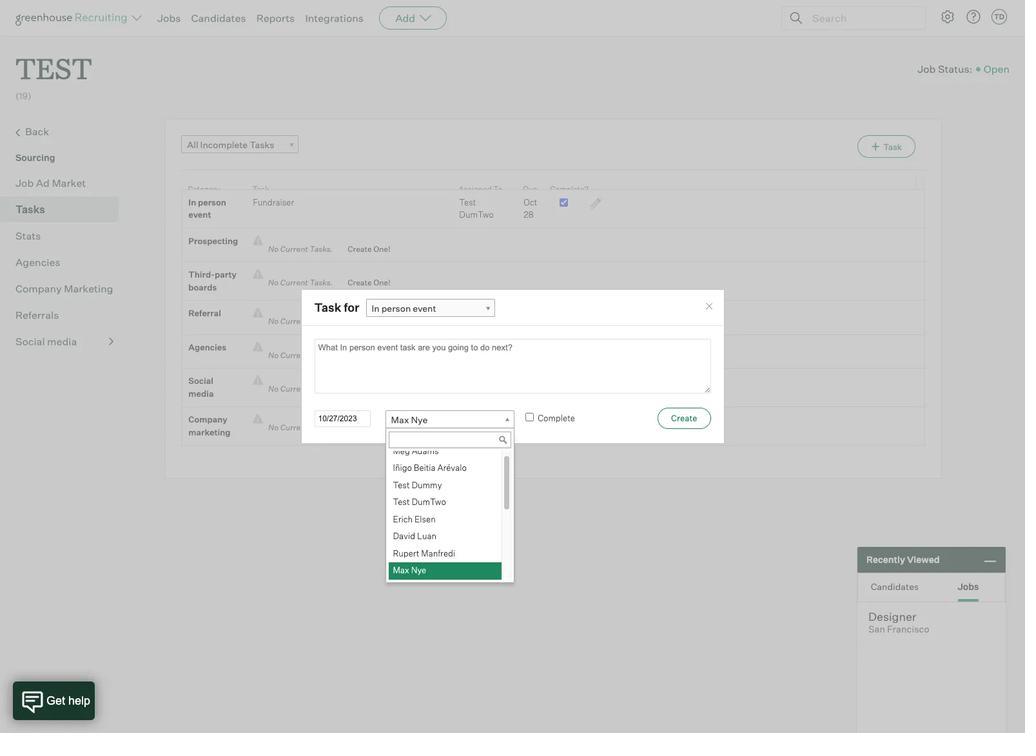 Task type: vqa. For each thing, say whether or not it's contained in the screenshot.
2nd 0 from left
no



Task type: describe. For each thing, give the bounding box(es) containing it.
third-party boards
[[188, 270, 237, 293]]

max nye inside task for dialog
[[391, 414, 428, 425]]

san
[[868, 624, 885, 636]]

open
[[984, 62, 1010, 75]]

integrations
[[305, 12, 364, 24]]

fundraiser
[[253, 197, 294, 207]]

28
[[524, 210, 534, 220]]

meg adams option
[[388, 443, 501, 460]]

no for agencies
[[268, 351, 279, 360]]

test link
[[15, 36, 92, 90]]

category
[[188, 184, 220, 194]]

marketing
[[64, 282, 113, 295]]

one! for prospecting
[[373, 244, 391, 254]]

no for social media
[[268, 384, 279, 394]]

integrations link
[[305, 12, 364, 24]]

company for company marketing
[[15, 282, 62, 295]]

all incomplete tasks link
[[181, 135, 299, 154]]

david luan option
[[388, 529, 501, 546]]

test dumtwo inside test dumtwo option
[[393, 497, 446, 507]]

Complete checkbox
[[526, 413, 534, 422]]

meg adams
[[393, 446, 439, 456]]

1 vertical spatial tasks
[[15, 203, 45, 216]]

elsen
[[415, 514, 436, 525]]

create one! link for agencies
[[338, 349, 391, 362]]

no for company marketing
[[268, 423, 279, 433]]

back
[[25, 125, 49, 138]]

greenhouse recruiting image
[[15, 10, 132, 26]]

one! for company marketing
[[373, 423, 391, 433]]

francisco
[[887, 624, 930, 636]]

0 vertical spatial jobs
[[157, 12, 181, 24]]

1 horizontal spatial tasks
[[250, 139, 274, 150]]

job for job status:
[[918, 62, 936, 75]]

list box containing meg adams
[[386, 443, 511, 580]]

test
[[15, 49, 92, 87]]

referrals
[[15, 309, 59, 321]]

third-
[[188, 270, 215, 280]]

(19)
[[15, 90, 31, 101]]

referral
[[188, 308, 221, 319]]

meg
[[393, 446, 410, 456]]

tasks. for company marketing
[[310, 423, 333, 433]]

company marketing link
[[15, 281, 113, 296]]

luan
[[417, 531, 436, 542]]

complete
[[538, 413, 575, 423]]

david luan
[[393, 531, 436, 542]]

max inside task for dialog
[[391, 414, 409, 425]]

create one! for referral
[[348, 317, 391, 326]]

1 vertical spatial agencies
[[188, 342, 226, 352]]

tasks link
[[15, 202, 113, 217]]

david
[[393, 531, 415, 542]]

event inside task for dialog
[[413, 303, 436, 314]]

create one! for company marketing
[[348, 423, 391, 433]]

test dumtwo option
[[388, 495, 501, 512]]

arévalo
[[437, 463, 467, 473]]

test for test
[[393, 480, 410, 490]]

social media link
[[15, 334, 113, 349]]

create for agencies
[[348, 351, 372, 360]]

create for referral
[[348, 317, 372, 326]]

configure image
[[940, 9, 955, 24]]

task for task
[[252, 184, 269, 194]]

max nye link
[[385, 410, 514, 429]]

iñigo beitia arévalo
[[393, 463, 467, 473]]

test (19)
[[15, 49, 92, 101]]

reports
[[256, 12, 295, 24]]

td
[[994, 12, 1005, 21]]

to
[[493, 184, 502, 194]]

in inside task for dialog
[[372, 303, 380, 314]]

oct
[[524, 197, 537, 207]]

test dummy option
[[388, 477, 501, 495]]

iñigo beitia arévalo option
[[388, 460, 501, 477]]

0 vertical spatial dumtwo
[[459, 210, 494, 220]]

current for agencies
[[280, 351, 308, 360]]

for
[[344, 300, 360, 315]]

one! for referral
[[373, 317, 391, 326]]

max nye option
[[388, 563, 501, 580]]

company marketing
[[15, 282, 113, 295]]

dummy
[[412, 480, 442, 490]]

rupert manfredi
[[393, 548, 455, 559]]

tasks. for prospecting
[[310, 244, 333, 254]]

party
[[215, 270, 237, 280]]

current for third-party boards
[[280, 278, 308, 288]]

no current tasks. for prospecting
[[263, 244, 338, 254]]

no for third-party boards
[[268, 278, 279, 288]]

designer san francisco
[[868, 610, 930, 636]]

in person event link
[[366, 299, 495, 318]]

add button
[[379, 6, 447, 30]]

tasks. for third-party boards
[[310, 278, 333, 288]]

td button
[[992, 9, 1007, 24]]

rupert
[[393, 548, 419, 559]]

all incomplete tasks
[[187, 139, 274, 150]]

market
[[52, 176, 86, 189]]

job status:
[[918, 62, 973, 75]]

assigned to
[[459, 184, 502, 194]]

iñigo
[[393, 463, 412, 473]]

person inside task for dialog
[[381, 303, 411, 314]]

no current tasks. for third-party boards
[[263, 278, 338, 288]]

no current tasks. for social media
[[263, 384, 338, 394]]

create for company marketing
[[348, 423, 372, 433]]

test inside test dumtwo option
[[393, 497, 410, 507]]

job ad market link
[[15, 175, 113, 191]]

add
[[395, 12, 415, 24]]

erich elsen option
[[388, 512, 501, 529]]

one! for third-party boards
[[373, 278, 391, 288]]

0 vertical spatial test dumtwo
[[459, 197, 494, 220]]

recently
[[867, 555, 905, 566]]

assigned
[[459, 184, 492, 194]]

erich elsen
[[393, 514, 436, 525]]



Task type: locate. For each thing, give the bounding box(es) containing it.
create one! link for social media
[[338, 383, 391, 396]]

6 no from the top
[[268, 423, 279, 433]]

5 no from the top
[[268, 384, 279, 394]]

one! for agencies
[[373, 351, 391, 360]]

task
[[883, 142, 902, 152], [252, 184, 269, 194], [314, 300, 341, 315]]

in right for
[[372, 303, 380, 314]]

social media
[[15, 335, 77, 348], [188, 376, 214, 399]]

event
[[188, 210, 211, 220], [413, 303, 436, 314]]

0 horizontal spatial person
[[198, 197, 226, 207]]

What In person event task are you going to do next? text field
[[314, 339, 711, 394]]

td button
[[989, 6, 1010, 27]]

company inside the company marketing
[[188, 415, 227, 425]]

current for referral
[[280, 317, 308, 326]]

max inside option
[[393, 565, 409, 576]]

1 horizontal spatial task
[[314, 300, 341, 315]]

0 vertical spatial event
[[188, 210, 211, 220]]

1 horizontal spatial social
[[188, 376, 213, 386]]

1 vertical spatial test dumtwo
[[393, 497, 446, 507]]

1 horizontal spatial test dumtwo
[[459, 197, 494, 220]]

current for company marketing
[[280, 423, 308, 433]]

0 vertical spatial max nye
[[391, 414, 428, 425]]

4 create one! from the top
[[348, 351, 391, 360]]

social
[[15, 335, 45, 348], [188, 376, 213, 386]]

recently viewed
[[867, 555, 940, 566]]

1 vertical spatial dumtwo
[[412, 497, 446, 507]]

0 horizontal spatial social
[[15, 335, 45, 348]]

no
[[268, 244, 279, 254], [268, 278, 279, 288], [268, 317, 279, 326], [268, 351, 279, 360], [268, 384, 279, 394], [268, 423, 279, 433]]

test dumtwo down assigned
[[459, 197, 494, 220]]

0 vertical spatial max
[[391, 414, 409, 425]]

1 vertical spatial job
[[15, 176, 34, 189]]

designer
[[868, 610, 916, 624]]

1 vertical spatial social media
[[188, 376, 214, 399]]

1 horizontal spatial event
[[413, 303, 436, 314]]

max nye down rupert
[[393, 565, 426, 576]]

jobs link
[[157, 12, 181, 24]]

job left ad
[[15, 176, 34, 189]]

social media up the company marketing
[[188, 376, 214, 399]]

1 vertical spatial in
[[372, 303, 380, 314]]

1 vertical spatial event
[[413, 303, 436, 314]]

1 vertical spatial task
[[252, 184, 269, 194]]

test
[[459, 197, 476, 207], [393, 480, 410, 490], [393, 497, 410, 507]]

social up the company marketing
[[188, 376, 213, 386]]

3 create from the top
[[348, 317, 372, 326]]

in down category
[[188, 197, 196, 207]]

0 vertical spatial company
[[15, 282, 62, 295]]

company
[[15, 282, 62, 295], [188, 415, 227, 425]]

2 one! from the top
[[373, 278, 391, 288]]

0 vertical spatial person
[[198, 197, 226, 207]]

6 create one! from the top
[[348, 423, 391, 433]]

1 vertical spatial test
[[393, 480, 410, 490]]

job
[[918, 62, 936, 75], [15, 176, 34, 189]]

4 one! from the top
[[373, 351, 391, 360]]

0 vertical spatial task
[[883, 142, 902, 152]]

3 create one! from the top
[[348, 317, 391, 326]]

1 no from the top
[[268, 244, 279, 254]]

no current tasks.
[[263, 244, 338, 254], [263, 278, 338, 288], [263, 317, 338, 326], [263, 351, 338, 360], [263, 384, 338, 394], [263, 423, 338, 433]]

tasks right incomplete
[[250, 139, 274, 150]]

create for prospecting
[[348, 244, 372, 254]]

3 create one! link from the top
[[338, 315, 391, 328]]

no for referral
[[268, 317, 279, 326]]

company for company marketing
[[188, 415, 227, 425]]

4 no current tasks. from the top
[[263, 351, 338, 360]]

create one! for agencies
[[348, 351, 391, 360]]

rupert manfredi option
[[388, 546, 501, 563]]

job left status: in the top of the page
[[918, 62, 936, 75]]

5 one! from the top
[[373, 384, 391, 394]]

5 create from the top
[[348, 384, 372, 394]]

1 vertical spatial jobs
[[958, 581, 979, 592]]

dumtwo down dummy
[[412, 497, 446, 507]]

0 vertical spatial test
[[459, 197, 476, 207]]

reports link
[[256, 12, 295, 24]]

nye
[[411, 414, 428, 425], [411, 565, 426, 576]]

4 create one! link from the top
[[338, 349, 391, 362]]

1 vertical spatial company
[[188, 415, 227, 425]]

0 horizontal spatial dumtwo
[[412, 497, 446, 507]]

3 tasks. from the top
[[310, 317, 333, 326]]

jobs
[[157, 12, 181, 24], [958, 581, 979, 592]]

2 current from the top
[[280, 278, 308, 288]]

4 current from the top
[[280, 351, 308, 360]]

create
[[348, 244, 372, 254], [348, 278, 372, 288], [348, 317, 372, 326], [348, 351, 372, 360], [348, 384, 372, 394], [348, 423, 372, 433]]

max nye up "meg adams"
[[391, 414, 428, 425]]

1 horizontal spatial in person event
[[372, 303, 436, 314]]

0 horizontal spatial tasks
[[15, 203, 45, 216]]

event inside in person event
[[188, 210, 211, 220]]

max
[[391, 414, 409, 425], [393, 565, 409, 576]]

status:
[[938, 62, 973, 75]]

0 vertical spatial tasks
[[250, 139, 274, 150]]

4 no from the top
[[268, 351, 279, 360]]

max nye inside option
[[393, 565, 426, 576]]

test up erich
[[393, 497, 410, 507]]

create one! link for prospecting
[[338, 243, 391, 255]]

0 vertical spatial social media
[[15, 335, 77, 348]]

5 no current tasks. from the top
[[263, 384, 338, 394]]

6 no current tasks. from the top
[[263, 423, 338, 433]]

no current tasks. for agencies
[[263, 351, 338, 360]]

in person event inside task for dialog
[[372, 303, 436, 314]]

test down assigned
[[459, 197, 476, 207]]

2 no from the top
[[268, 278, 279, 288]]

1 horizontal spatial dumtwo
[[459, 210, 494, 220]]

1 create from the top
[[348, 244, 372, 254]]

nye up "meg adams"
[[411, 414, 428, 425]]

1 create one! from the top
[[348, 244, 391, 254]]

0 horizontal spatial agencies
[[15, 256, 60, 269]]

4 create from the top
[[348, 351, 372, 360]]

incomplete
[[200, 139, 248, 150]]

2 tasks. from the top
[[310, 278, 333, 288]]

0 vertical spatial social
[[15, 335, 45, 348]]

5 create one! from the top
[[348, 384, 391, 394]]

None checkbox
[[560, 198, 568, 207]]

5 current from the top
[[280, 384, 308, 394]]

Search text field
[[809, 9, 914, 27]]

social media down referrals
[[15, 335, 77, 348]]

1 vertical spatial max
[[393, 565, 409, 576]]

test dummy
[[393, 480, 442, 490]]

no for prospecting
[[268, 244, 279, 254]]

1 horizontal spatial in
[[372, 303, 380, 314]]

0 horizontal spatial task
[[252, 184, 269, 194]]

dumtwo inside option
[[412, 497, 446, 507]]

create one!
[[348, 244, 391, 254], [348, 278, 391, 288], [348, 317, 391, 326], [348, 351, 391, 360], [348, 384, 391, 394], [348, 423, 391, 433]]

agencies down referral
[[188, 342, 226, 352]]

2 nye from the top
[[411, 565, 426, 576]]

marketing
[[188, 427, 230, 438]]

3 current from the top
[[280, 317, 308, 326]]

task for
[[314, 300, 360, 315]]

5 tasks. from the top
[[310, 384, 333, 394]]

0 horizontal spatial job
[[15, 176, 34, 189]]

tasks. for social media
[[310, 384, 333, 394]]

current
[[280, 244, 308, 254], [280, 278, 308, 288], [280, 317, 308, 326], [280, 351, 308, 360], [280, 384, 308, 394], [280, 423, 308, 433]]

0 vertical spatial nye
[[411, 414, 428, 425]]

none submit inside task for dialog
[[658, 408, 711, 429]]

0 vertical spatial in
[[188, 197, 196, 207]]

prospecting
[[188, 236, 238, 246]]

person
[[198, 197, 226, 207], [381, 303, 411, 314]]

1 horizontal spatial company
[[188, 415, 227, 425]]

0 horizontal spatial in person event
[[188, 197, 226, 220]]

2 horizontal spatial task
[[883, 142, 902, 152]]

1 horizontal spatial agencies
[[188, 342, 226, 352]]

create for social media
[[348, 384, 372, 394]]

2 create one! from the top
[[348, 278, 391, 288]]

1 create one! link from the top
[[338, 243, 391, 255]]

in person event
[[188, 197, 226, 220], [372, 303, 436, 314]]

test dumtwo down test dummy
[[393, 497, 446, 507]]

referrals link
[[15, 307, 113, 323]]

tasks. for agencies
[[310, 351, 333, 360]]

1 one! from the top
[[373, 244, 391, 254]]

max up 'meg'
[[391, 414, 409, 425]]

6 create one! link from the top
[[338, 422, 391, 434]]

create one! link for referral
[[338, 315, 391, 328]]

dumtwo down assigned
[[459, 210, 494, 220]]

candidates
[[191, 12, 246, 24]]

manfredi
[[421, 548, 455, 559]]

nye inside option
[[411, 565, 426, 576]]

create one! link for third-party boards
[[338, 277, 391, 289]]

no current tasks. for referral
[[263, 317, 338, 326]]

0 horizontal spatial event
[[188, 210, 211, 220]]

1 no current tasks. from the top
[[263, 244, 338, 254]]

test for oct
[[459, 197, 476, 207]]

current for prospecting
[[280, 244, 308, 254]]

max nye
[[391, 414, 428, 425], [393, 565, 426, 576]]

3 one! from the top
[[373, 317, 391, 326]]

1 current from the top
[[280, 244, 308, 254]]

stats link
[[15, 228, 113, 243]]

beitia
[[414, 463, 436, 473]]

1 horizontal spatial jobs
[[958, 581, 979, 592]]

one!
[[373, 244, 391, 254], [373, 278, 391, 288], [373, 317, 391, 326], [373, 351, 391, 360], [373, 384, 391, 394], [373, 423, 391, 433]]

test down iñigo
[[393, 480, 410, 490]]

2 create one! link from the top
[[338, 277, 391, 289]]

tasks. for referral
[[310, 317, 333, 326]]

0 horizontal spatial media
[[47, 335, 77, 348]]

1 nye from the top
[[411, 414, 428, 425]]

0 vertical spatial agencies
[[15, 256, 60, 269]]

candidates link
[[191, 12, 246, 24]]

task for dialog
[[301, 290, 724, 444]]

boards
[[188, 282, 217, 293]]

0 horizontal spatial jobs
[[157, 12, 181, 24]]

2 vertical spatial task
[[314, 300, 341, 315]]

tasks up the stats
[[15, 203, 45, 216]]

6 tasks. from the top
[[310, 423, 333, 433]]

close image
[[704, 302, 714, 312]]

back link
[[15, 124, 113, 140]]

current for social media
[[280, 384, 308, 394]]

no current tasks. for company marketing
[[263, 423, 338, 433]]

6 create from the top
[[348, 423, 372, 433]]

social down referrals
[[15, 335, 45, 348]]

0 vertical spatial job
[[918, 62, 936, 75]]

create one! for social media
[[348, 384, 391, 394]]

0 horizontal spatial company
[[15, 282, 62, 295]]

None text field
[[388, 432, 511, 448]]

oct 28
[[524, 197, 537, 220]]

company up referrals
[[15, 282, 62, 295]]

in person event down category
[[188, 197, 226, 220]]

1 vertical spatial social
[[188, 376, 213, 386]]

1 horizontal spatial person
[[381, 303, 411, 314]]

in person event right for
[[372, 303, 436, 314]]

Due Date text field
[[314, 411, 370, 427]]

social inside social media link
[[15, 335, 45, 348]]

person right for
[[381, 303, 411, 314]]

job ad market
[[15, 176, 86, 189]]

3 no from the top
[[268, 317, 279, 326]]

list box
[[386, 443, 511, 580]]

None submit
[[658, 408, 711, 429]]

complete?
[[550, 184, 589, 194]]

agencies link
[[15, 254, 113, 270]]

1 horizontal spatial social media
[[188, 376, 214, 399]]

in inside in person event
[[188, 197, 196, 207]]

2 no current tasks. from the top
[[263, 278, 338, 288]]

6 current from the top
[[280, 423, 308, 433]]

test inside the test dumtwo
[[459, 197, 476, 207]]

1 vertical spatial person
[[381, 303, 411, 314]]

nye inside task for dialog
[[411, 414, 428, 425]]

1 vertical spatial media
[[188, 389, 214, 399]]

ad
[[36, 176, 50, 189]]

sourcing
[[15, 152, 55, 163]]

test dumtwo
[[459, 197, 494, 220], [393, 497, 446, 507]]

dumtwo
[[459, 210, 494, 220], [412, 497, 446, 507]]

1 vertical spatial in person event
[[372, 303, 436, 314]]

viewed
[[907, 555, 940, 566]]

media up the company marketing
[[188, 389, 214, 399]]

0 vertical spatial media
[[47, 335, 77, 348]]

2 create from the top
[[348, 278, 372, 288]]

due
[[523, 184, 537, 194]]

6 one! from the top
[[373, 423, 391, 433]]

one! for social media
[[373, 384, 391, 394]]

agencies down the stats
[[15, 256, 60, 269]]

all
[[187, 139, 198, 150]]

1 tasks. from the top
[[310, 244, 333, 254]]

1 vertical spatial max nye
[[393, 565, 426, 576]]

0 horizontal spatial in
[[188, 197, 196, 207]]

person inside in person event
[[198, 197, 226, 207]]

1 horizontal spatial job
[[918, 62, 936, 75]]

5 create one! link from the top
[[338, 383, 391, 396]]

job for job ad market
[[15, 176, 34, 189]]

create one! link for company marketing
[[338, 422, 391, 434]]

company marketing
[[188, 415, 230, 438]]

erich
[[393, 514, 413, 525]]

create one! for third-party boards
[[348, 278, 391, 288]]

1 horizontal spatial media
[[188, 389, 214, 399]]

3 no current tasks. from the top
[[263, 317, 338, 326]]

tasks.
[[310, 244, 333, 254], [310, 278, 333, 288], [310, 317, 333, 326], [310, 351, 333, 360], [310, 384, 333, 394], [310, 423, 333, 433]]

adams
[[412, 446, 439, 456]]

person down category
[[198, 197, 226, 207]]

task for sourcing
[[883, 142, 902, 152]]

task inside dialog
[[314, 300, 341, 315]]

max down rupert
[[393, 565, 409, 576]]

media down the referrals link
[[47, 335, 77, 348]]

1 vertical spatial nye
[[411, 565, 426, 576]]

2 vertical spatial test
[[393, 497, 410, 507]]

test inside test dummy option
[[393, 480, 410, 490]]

tasks
[[250, 139, 274, 150], [15, 203, 45, 216]]

nye down rupert manfredi
[[411, 565, 426, 576]]

in
[[188, 197, 196, 207], [372, 303, 380, 314]]

media
[[47, 335, 77, 348], [188, 389, 214, 399]]

create for third-party boards
[[348, 278, 372, 288]]

0 vertical spatial in person event
[[188, 197, 226, 220]]

0 horizontal spatial social media
[[15, 335, 77, 348]]

0 horizontal spatial test dumtwo
[[393, 497, 446, 507]]

stats
[[15, 229, 41, 242]]

company up marketing
[[188, 415, 227, 425]]

4 tasks. from the top
[[310, 351, 333, 360]]

create one! for prospecting
[[348, 244, 391, 254]]



